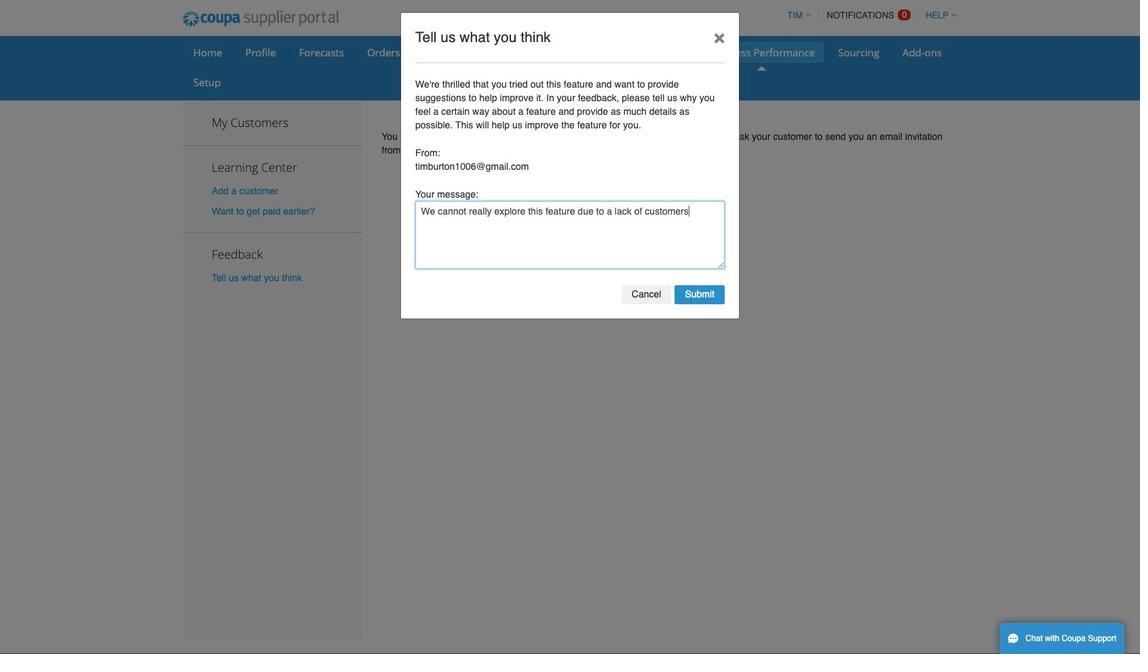 Task type: vqa. For each thing, say whether or not it's contained in the screenshot.
Coupa Supplier Portal IMAGE
yes



Task type: describe. For each thing, give the bounding box(es) containing it.
coupa supplier portal image
[[173, 2, 348, 36]]



Task type: locate. For each thing, give the bounding box(es) containing it.
None text field
[[416, 201, 725, 269]]

dialog
[[401, 12, 740, 319]]



